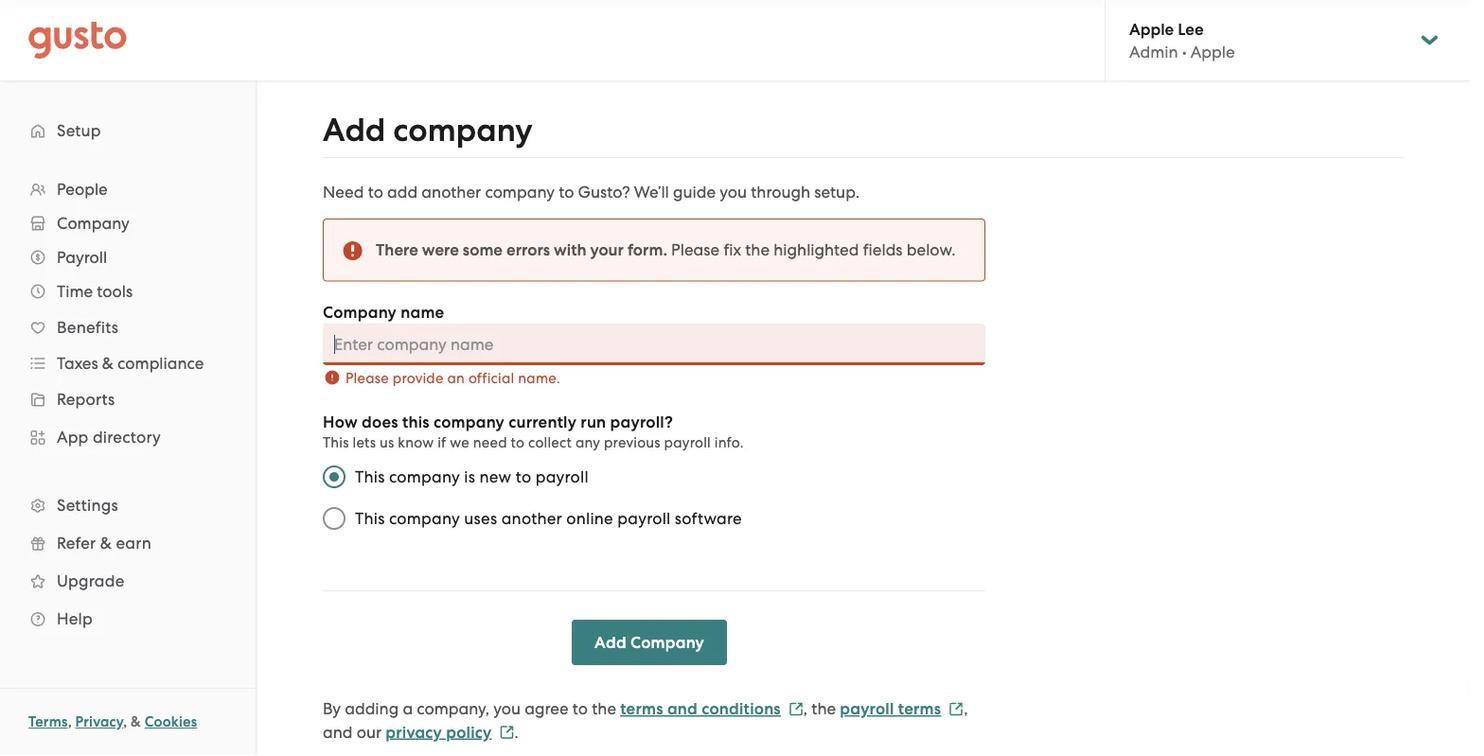 Task type: describe. For each thing, give the bounding box(es) containing it.
please inside there were some errors with your form. please fix the highlighted fields below.
[[671, 240, 720, 259]]

us
[[380, 434, 394, 451]]

people
[[57, 180, 108, 199]]

highlighted
[[774, 240, 859, 259]]

is
[[464, 467, 475, 486]]

0 horizontal spatial apple
[[1129, 19, 1174, 39]]

list containing people
[[0, 172, 256, 638]]

app directory
[[57, 428, 161, 447]]

2 vertical spatial &
[[131, 714, 141, 731]]

settings link
[[19, 488, 237, 523]]

Company name field
[[323, 323, 986, 365]]

how
[[323, 412, 358, 431]]

2 terms from the left
[[898, 699, 941, 719]]

company name
[[323, 302, 444, 321]]

payroll right online
[[618, 509, 671, 528]]

guide
[[673, 182, 716, 201]]

1 vertical spatial apple
[[1191, 42, 1235, 61]]

know
[[398, 434, 434, 451]]

0 vertical spatial you
[[720, 182, 747, 201]]

, left the "privacy" link
[[68, 714, 72, 731]]

need
[[323, 182, 364, 201]]

currently
[[509, 412, 577, 431]]

need to add another company to gusto? we'll guide you through setup.
[[323, 182, 860, 201]]

time
[[57, 282, 93, 301]]

gusto navigation element
[[0, 81, 256, 668]]

terms and conditions
[[620, 699, 781, 719]]

another for uses
[[501, 509, 562, 528]]

payroll terms
[[840, 699, 941, 719]]

add for add company
[[595, 632, 626, 652]]

please provide an official name.
[[346, 370, 560, 386]]

does
[[362, 412, 398, 431]]

official
[[468, 370, 514, 386]]

some
[[463, 240, 503, 259]]

were
[[422, 240, 459, 259]]

to left add
[[368, 182, 383, 201]]

by adding a company, you agree to the
[[323, 699, 616, 718]]

to right agree
[[573, 699, 588, 718]]

a
[[403, 699, 413, 718]]

to left gusto?
[[559, 182, 574, 201]]

tools
[[97, 282, 133, 301]]

opens in a new tab image
[[788, 702, 804, 717]]

company inside button
[[631, 632, 704, 652]]

payroll inside how does this company currently run payroll? this lets us know if we need to collect any previous payroll info.
[[664, 434, 711, 451]]

the inside there were some errors with your form. please fix the highlighted fields below.
[[745, 240, 770, 259]]

company for add company
[[393, 111, 533, 149]]

to right new
[[516, 467, 531, 486]]

software
[[675, 509, 742, 528]]

help link
[[19, 602, 237, 636]]

we
[[450, 434, 469, 451]]

refer
[[57, 534, 96, 553]]

your
[[590, 240, 624, 259]]

new
[[479, 467, 511, 486]]

conditions
[[702, 699, 781, 719]]

app
[[57, 428, 89, 447]]

errors
[[506, 240, 550, 259]]

through
[[751, 182, 810, 201]]

opens in a new tab image for terms
[[949, 702, 964, 717]]

below.
[[907, 240, 956, 259]]

payroll right the , the at bottom right
[[840, 699, 894, 719]]

and for our
[[323, 722, 353, 741]]

provide
[[393, 370, 444, 386]]

privacy
[[75, 714, 123, 731]]

setup.
[[814, 182, 860, 201]]

uses
[[464, 509, 497, 528]]

time tools button
[[19, 275, 237, 309]]

privacy policy link
[[386, 722, 514, 742]]

lets
[[353, 434, 376, 451]]

payroll?
[[610, 412, 673, 431]]

1 vertical spatial please
[[346, 370, 389, 386]]

cookies
[[145, 714, 197, 731]]

how does this company currently run payroll? this lets us know if we need to collect any previous payroll info.
[[323, 412, 744, 451]]

company for this company is new to payroll
[[389, 467, 460, 486]]

we'll
[[634, 182, 669, 201]]

taxes & compliance
[[57, 354, 204, 373]]

taxes
[[57, 354, 98, 373]]

reports link
[[19, 382, 237, 417]]

lee
[[1178, 19, 1204, 39]]

need
[[473, 434, 507, 451]]

online
[[566, 509, 613, 528]]

home image
[[28, 21, 127, 59]]

payroll button
[[19, 240, 237, 275]]

upgrade
[[57, 572, 124, 591]]

benefits link
[[19, 311, 237, 345]]

upgrade link
[[19, 564, 237, 598]]

apple lee admin • apple
[[1129, 19, 1235, 61]]

0 horizontal spatial the
[[592, 699, 616, 718]]

this company uses another online payroll software
[[355, 509, 742, 528]]



Task type: vqa. For each thing, say whether or not it's contained in the screenshot.
the bottommost This
yes



Task type: locate. For each thing, give the bounding box(es) containing it.
company up 'errors'
[[485, 182, 555, 201]]

fix
[[724, 240, 741, 259]]

with
[[554, 240, 586, 259]]

company up we
[[434, 412, 505, 431]]

name
[[401, 302, 444, 321]]

you right guide
[[720, 182, 747, 201]]

privacy
[[386, 722, 442, 742]]

people button
[[19, 172, 237, 206]]

apple
[[1129, 19, 1174, 39], [1191, 42, 1235, 61]]

name.
[[518, 370, 560, 386]]

add
[[323, 111, 386, 149], [595, 632, 626, 652]]

add
[[387, 182, 418, 201]]

opens in a new tab image
[[949, 702, 964, 717], [499, 725, 514, 740]]

this
[[323, 434, 349, 451], [355, 467, 385, 486], [355, 509, 385, 528]]

payroll
[[664, 434, 711, 451], [536, 467, 589, 486], [618, 509, 671, 528], [840, 699, 894, 719]]

app directory link
[[19, 420, 237, 454]]

add company
[[595, 632, 704, 652]]

any
[[576, 434, 600, 451]]

payroll left info.
[[664, 434, 711, 451]]

help
[[57, 610, 93, 629]]

reports
[[57, 390, 115, 409]]

and down by
[[323, 722, 353, 741]]

privacy policy
[[386, 722, 492, 742]]

setup
[[57, 121, 101, 140]]

1 vertical spatial and
[[323, 722, 353, 741]]

gusto?
[[578, 182, 630, 201]]

list
[[0, 172, 256, 638]]

2 vertical spatial this
[[355, 509, 385, 528]]

2 horizontal spatial company
[[631, 632, 704, 652]]

taxes & compliance button
[[19, 346, 237, 381]]

& right taxes
[[102, 354, 114, 373]]

to right need
[[511, 434, 525, 451]]

opens in a new tab image for policy
[[499, 725, 514, 740]]

, the
[[804, 699, 836, 718]]

1 horizontal spatial another
[[501, 509, 562, 528]]

company left name
[[323, 302, 397, 321]]

add company
[[323, 111, 533, 149]]

add up need
[[323, 111, 386, 149]]

opens in a new tab image inside privacy policy link
[[499, 725, 514, 740]]

company for this company uses another online payroll software
[[389, 509, 460, 528]]

payroll down collect
[[536, 467, 589, 486]]

to inside how does this company currently run payroll? this lets us know if we need to collect any previous payroll info.
[[511, 434, 525, 451]]

0 horizontal spatial opens in a new tab image
[[499, 725, 514, 740]]

terms
[[620, 699, 663, 719], [898, 699, 941, 719]]

This company is new to payroll radio
[[313, 456, 355, 497]]

, left cookies
[[123, 714, 127, 731]]

this down 'this company is new to payroll' radio
[[355, 509, 385, 528]]

0 vertical spatial this
[[323, 434, 349, 451]]

, right conditions
[[804, 699, 808, 718]]

directory
[[93, 428, 161, 447]]

2 horizontal spatial the
[[812, 699, 836, 718]]

0 vertical spatial &
[[102, 354, 114, 373]]

adding
[[345, 699, 399, 718]]

earn
[[116, 534, 151, 553]]

0 vertical spatial and
[[667, 699, 698, 719]]

& left cookies
[[131, 714, 141, 731]]

& for earn
[[100, 534, 112, 553]]

company button
[[19, 206, 237, 240]]

this down the how on the left bottom
[[323, 434, 349, 451]]

& left earn
[[100, 534, 112, 553]]

payroll
[[57, 248, 107, 267]]

and inside the , and our
[[323, 722, 353, 741]]

1 horizontal spatial please
[[671, 240, 720, 259]]

there were some errors with your form. please fix the highlighted fields below.
[[376, 240, 956, 259]]

by
[[323, 699, 341, 718]]

company for company
[[57, 214, 129, 233]]

the right opens in a new tab icon
[[812, 699, 836, 718]]

1 horizontal spatial you
[[720, 182, 747, 201]]

0 vertical spatial opens in a new tab image
[[949, 702, 964, 717]]

& for compliance
[[102, 354, 114, 373]]

company down people
[[57, 214, 129, 233]]

add company button
[[572, 620, 727, 665]]

& inside taxes & compliance dropdown button
[[102, 354, 114, 373]]

0 horizontal spatial and
[[323, 722, 353, 741]]

this company is new to payroll
[[355, 467, 589, 486]]

add up the , and our
[[595, 632, 626, 652]]

apple up admin
[[1129, 19, 1174, 39]]

company
[[393, 111, 533, 149], [485, 182, 555, 201], [434, 412, 505, 431], [389, 467, 460, 486], [389, 509, 460, 528]]

benefits
[[57, 318, 118, 337]]

another right add
[[422, 182, 481, 201]]

admin
[[1129, 42, 1178, 61]]

1 horizontal spatial the
[[745, 240, 770, 259]]

company
[[57, 214, 129, 233], [323, 302, 397, 321], [631, 632, 704, 652]]

our
[[357, 722, 382, 741]]

fields
[[863, 240, 903, 259]]

an
[[447, 370, 465, 386]]

time tools
[[57, 282, 133, 301]]

another right uses
[[501, 509, 562, 528]]

1 horizontal spatial add
[[595, 632, 626, 652]]

add for add company
[[323, 111, 386, 149]]

please left fix
[[671, 240, 720, 259]]

, inside the , and our
[[964, 699, 968, 718]]

refer & earn
[[57, 534, 151, 553]]

form.
[[628, 240, 667, 259]]

settings
[[57, 496, 118, 515]]

agree
[[525, 699, 569, 718]]

1 horizontal spatial and
[[667, 699, 698, 719]]

1 horizontal spatial apple
[[1191, 42, 1235, 61]]

and left conditions
[[667, 699, 698, 719]]

1 vertical spatial this
[[355, 467, 385, 486]]

0 vertical spatial add
[[323, 111, 386, 149]]

info.
[[715, 434, 744, 451]]

0 horizontal spatial company
[[57, 214, 129, 233]]

this inside how does this company currently run payroll? this lets us know if we need to collect any previous payroll info.
[[323, 434, 349, 451]]

this down lets
[[355, 467, 385, 486]]

run
[[581, 412, 606, 431]]

1 horizontal spatial terms
[[898, 699, 941, 719]]

0 horizontal spatial terms
[[620, 699, 663, 719]]

terms , privacy , & cookies
[[28, 714, 197, 731]]

1 vertical spatial add
[[595, 632, 626, 652]]

1 horizontal spatial opens in a new tab image
[[949, 702, 964, 717]]

the
[[745, 240, 770, 259], [592, 699, 616, 718], [812, 699, 836, 718]]

opens in a new tab image inside payroll terms link
[[949, 702, 964, 717]]

opens in a new tab image right payroll terms
[[949, 702, 964, 717]]

apple right •
[[1191, 42, 1235, 61]]

another
[[422, 182, 481, 201], [501, 509, 562, 528]]

1 vertical spatial another
[[501, 509, 562, 528]]

this for this company is new to payroll
[[355, 467, 385, 486]]

terms link
[[28, 714, 68, 731]]

compliance
[[117, 354, 204, 373]]

add inside button
[[595, 632, 626, 652]]

1 vertical spatial you
[[494, 699, 521, 718]]

company for company name
[[323, 302, 397, 321]]

company,
[[417, 699, 490, 718]]

company up terms and conditions
[[631, 632, 704, 652]]

1 vertical spatial company
[[323, 302, 397, 321]]

terms and conditions link
[[620, 699, 804, 719]]

refer & earn link
[[19, 526, 237, 560]]

policy
[[446, 722, 492, 742]]

1 vertical spatial opens in a new tab image
[[499, 725, 514, 740]]

and
[[667, 699, 698, 719], [323, 722, 353, 741]]

this
[[402, 412, 430, 431]]

previous
[[604, 434, 661, 451]]

1 vertical spatial &
[[100, 534, 112, 553]]

& inside 'refer & earn' link
[[100, 534, 112, 553]]

, right payroll terms
[[964, 699, 968, 718]]

0 horizontal spatial add
[[323, 111, 386, 149]]

company inside dropdown button
[[57, 214, 129, 233]]

privacy link
[[75, 714, 123, 731]]

company down know
[[389, 467, 460, 486]]

0 horizontal spatial please
[[346, 370, 389, 386]]

2 vertical spatial company
[[631, 632, 704, 652]]

company left uses
[[389, 509, 460, 528]]

1 terms from the left
[[620, 699, 663, 719]]

0 vertical spatial another
[[422, 182, 481, 201]]

this for this company uses another online payroll software
[[355, 509, 385, 528]]

the right fix
[[745, 240, 770, 259]]

please
[[671, 240, 720, 259], [346, 370, 389, 386]]

.
[[514, 722, 519, 741]]

and for conditions
[[667, 699, 698, 719]]

0 horizontal spatial another
[[422, 182, 481, 201]]

if
[[437, 434, 446, 451]]

This company uses another online payroll software radio
[[313, 497, 355, 539]]

0 vertical spatial apple
[[1129, 19, 1174, 39]]

0 vertical spatial company
[[57, 214, 129, 233]]

0 vertical spatial please
[[671, 240, 720, 259]]

you up .
[[494, 699, 521, 718]]

0 horizontal spatial you
[[494, 699, 521, 718]]

the right agree
[[592, 699, 616, 718]]

company up add
[[393, 111, 533, 149]]

please up does
[[346, 370, 389, 386]]

terms
[[28, 714, 68, 731]]

, and our
[[323, 699, 968, 741]]

,
[[804, 699, 808, 718], [964, 699, 968, 718], [68, 714, 72, 731], [123, 714, 127, 731]]

opens in a new tab image right policy
[[499, 725, 514, 740]]

another for add
[[422, 182, 481, 201]]

company inside how does this company currently run payroll? this lets us know if we need to collect any previous payroll info.
[[434, 412, 505, 431]]

1 horizontal spatial company
[[323, 302, 397, 321]]

&
[[102, 354, 114, 373], [100, 534, 112, 553], [131, 714, 141, 731]]

collect
[[528, 434, 572, 451]]

•
[[1182, 42, 1187, 61]]

cookies button
[[145, 711, 197, 734]]



